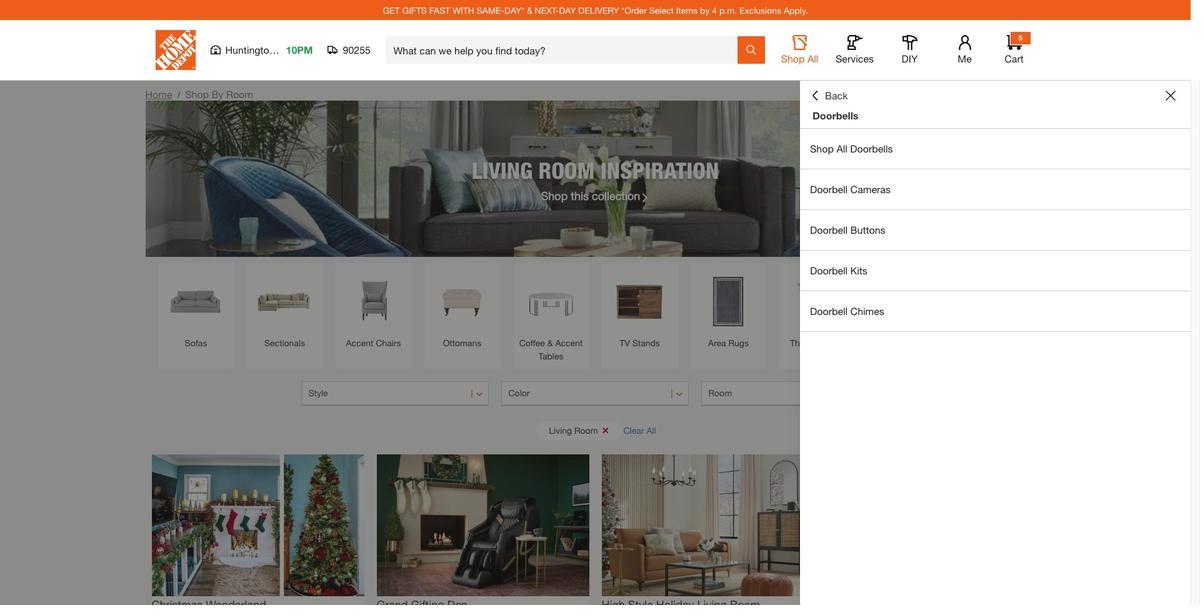Task type: describe. For each thing, give the bounding box(es) containing it.
diy button
[[890, 35, 930, 65]]

shop this collection link
[[541, 187, 650, 204]]

accent chairs
[[346, 338, 401, 348]]

shop all button
[[780, 35, 820, 65]]

sectionals
[[264, 338, 305, 348]]

room down area
[[709, 388, 732, 398]]

pillows
[[817, 338, 845, 348]]

tv
[[620, 338, 630, 348]]

tv stands
[[620, 338, 660, 348]]

select
[[650, 5, 674, 15]]

me button
[[945, 35, 985, 65]]

ottomans
[[443, 338, 482, 348]]

accent chairs link
[[342, 270, 406, 350]]

home
[[145, 88, 172, 100]]

sectionals link
[[253, 270, 317, 350]]

back button
[[810, 89, 848, 102]]

doorbell for doorbell buttons
[[810, 224, 848, 236]]

room button
[[702, 381, 889, 406]]

throw pillows
[[790, 338, 845, 348]]

What can we help you find today? search field
[[394, 37, 737, 63]]

tv stands image
[[608, 270, 672, 333]]

coffee
[[519, 338, 545, 348]]

apply.
[[784, 5, 808, 15]]

0 horizontal spatial &
[[527, 5, 533, 15]]

sofas image
[[164, 270, 228, 333]]

home link
[[145, 88, 172, 100]]

day
[[559, 5, 576, 15]]

doorbell for doorbell chimes
[[810, 305, 848, 317]]

doorbell chimes
[[810, 305, 885, 317]]

throw
[[790, 338, 815, 348]]

doorbell cameras link
[[800, 169, 1191, 209]]

1 accent from the left
[[346, 338, 374, 348]]

living room button
[[537, 421, 622, 440]]

menu containing shop all doorbells
[[800, 129, 1191, 332]]

doorbell buttons
[[810, 224, 886, 236]]

doorbell buttons link
[[800, 210, 1191, 250]]

10pm
[[286, 44, 313, 56]]

throw pillows image
[[786, 270, 849, 333]]

room down "color" button
[[575, 425, 598, 436]]

with
[[453, 5, 475, 15]]

shop for shop all
[[781, 53, 805, 64]]

home / shop by room
[[145, 88, 253, 100]]

all for clear all
[[647, 425, 656, 436]]

coffee & accent tables image
[[519, 270, 583, 333]]

all for shop all
[[808, 53, 819, 64]]

tv stands link
[[608, 270, 672, 350]]

shop all
[[781, 53, 819, 64]]

get gifts fast with same-day* & next-day delivery *order select items by 4 p.m. exclusions apply.
[[383, 5, 808, 15]]

p.m.
[[720, 5, 737, 15]]

living for living room inspiration
[[472, 157, 533, 184]]

4
[[712, 5, 717, 15]]

by
[[212, 88, 224, 100]]

/
[[177, 89, 180, 100]]

room right by
[[226, 88, 253, 100]]

park
[[278, 44, 298, 56]]

huntington park
[[225, 44, 298, 56]]

shop right /
[[185, 88, 209, 100]]

delivery
[[579, 5, 619, 15]]

2 stretchy image image from the left
[[377, 455, 589, 596]]

doorbell for doorbell kits
[[810, 265, 848, 276]]

ottomans image
[[431, 270, 494, 333]]

0 vertical spatial doorbells
[[813, 109, 859, 121]]

color
[[509, 388, 530, 398]]

living room
[[549, 425, 598, 436]]

sofas
[[185, 338, 207, 348]]

clear all button
[[624, 419, 656, 442]]

next-
[[535, 5, 559, 15]]

services
[[836, 53, 874, 64]]

coffee & accent tables
[[519, 338, 583, 361]]

throw pillows link
[[786, 270, 849, 350]]

services button
[[835, 35, 875, 65]]

collection
[[592, 189, 641, 202]]

throw blankets image
[[875, 270, 938, 333]]

& inside coffee & accent tables
[[548, 338, 553, 348]]



Task type: locate. For each thing, give the bounding box(es) containing it.
all inside shop all doorbells link
[[837, 143, 848, 154]]

1 vertical spatial &
[[548, 338, 553, 348]]

living
[[472, 157, 533, 184], [549, 425, 572, 436]]

90255
[[343, 44, 371, 56]]

diy
[[902, 53, 918, 64]]

shop down apply.
[[781, 53, 805, 64]]

1 horizontal spatial living
[[549, 425, 572, 436]]

menu
[[800, 129, 1191, 332]]

0 horizontal spatial stretchy image image
[[152, 455, 364, 596]]

rugs
[[729, 338, 749, 348]]

back
[[825, 89, 848, 101]]

&
[[527, 5, 533, 15], [548, 338, 553, 348]]

1 stretchy image image from the left
[[152, 455, 364, 596]]

sofas link
[[164, 270, 228, 350]]

0 horizontal spatial accent
[[346, 338, 374, 348]]

inspiration
[[601, 157, 719, 184]]

this
[[571, 189, 589, 202]]

feedback link image
[[1184, 211, 1201, 279]]

1 horizontal spatial stretchy image image
[[377, 455, 589, 596]]

me
[[958, 53, 972, 64]]

same-
[[477, 5, 505, 15]]

doorbells
[[813, 109, 859, 121], [851, 143, 893, 154]]

3 stretchy image image from the left
[[602, 455, 814, 596]]

& up tables
[[548, 338, 553, 348]]

2 doorbell from the top
[[810, 224, 848, 236]]

kits
[[851, 265, 868, 276]]

doorbell for doorbell cameras
[[810, 183, 848, 195]]

3 doorbell from the top
[[810, 265, 848, 276]]

1 horizontal spatial all
[[808, 53, 819, 64]]

living room inspiration
[[472, 157, 719, 184]]

2 accent from the left
[[556, 338, 583, 348]]

doorbell kits
[[810, 265, 868, 276]]

curtains & drapes image
[[963, 270, 1027, 333]]

ottomans link
[[431, 270, 494, 350]]

cameras
[[851, 183, 891, 195]]

accent up tables
[[556, 338, 583, 348]]

accent chairs image
[[342, 270, 406, 333]]

2 horizontal spatial all
[[837, 143, 848, 154]]

doorbell left kits
[[810, 265, 848, 276]]

style
[[309, 388, 328, 398]]

1 horizontal spatial accent
[[556, 338, 583, 348]]

gifts
[[402, 5, 427, 15]]

tables
[[539, 351, 564, 361]]

1 doorbell from the top
[[810, 183, 848, 195]]

doorbells down back
[[813, 109, 859, 121]]

shop
[[781, 53, 805, 64], [185, 88, 209, 100], [810, 143, 834, 154], [541, 189, 568, 202]]

sectionals image
[[253, 270, 317, 333]]

room
[[226, 88, 253, 100], [539, 157, 595, 184], [709, 388, 732, 398], [575, 425, 598, 436]]

doorbell up pillows
[[810, 305, 848, 317]]

area rugs image
[[697, 270, 761, 333]]

cart
[[1005, 53, 1024, 64]]

style button
[[302, 381, 489, 406]]

& right day*
[[527, 5, 533, 15]]

doorbell left 'buttons'
[[810, 224, 848, 236]]

all
[[808, 53, 819, 64], [837, 143, 848, 154], [647, 425, 656, 436]]

stretchy image image
[[152, 455, 364, 596], [377, 455, 589, 596], [602, 455, 814, 596]]

accent
[[346, 338, 374, 348], [556, 338, 583, 348]]

2 horizontal spatial stretchy image image
[[602, 455, 814, 596]]

doorbell cameras
[[810, 183, 891, 195]]

all up back button on the top right
[[808, 53, 819, 64]]

90255 button
[[328, 44, 371, 56]]

by
[[700, 5, 710, 15]]

shop this collection
[[541, 189, 641, 202]]

shop all doorbells
[[810, 143, 893, 154]]

stands
[[633, 338, 660, 348]]

accent left chairs
[[346, 338, 374, 348]]

items
[[676, 5, 698, 15]]

color button
[[502, 381, 689, 406]]

doorbell chimes link
[[800, 291, 1191, 331]]

shop left this
[[541, 189, 568, 202]]

coffee & accent tables link
[[519, 270, 583, 363]]

shop inside menu
[[810, 143, 834, 154]]

all inside shop all button
[[808, 53, 819, 64]]

shop up doorbell cameras
[[810, 143, 834, 154]]

doorbell inside doorbell cameras link
[[810, 183, 848, 195]]

area rugs link
[[697, 270, 761, 350]]

shop for shop all doorbells
[[810, 143, 834, 154]]

all inside clear all button
[[647, 425, 656, 436]]

doorbells up cameras
[[851, 143, 893, 154]]

cart 5
[[1005, 33, 1024, 64]]

living for living room
[[549, 425, 572, 436]]

1 vertical spatial living
[[549, 425, 572, 436]]

buttons
[[851, 224, 886, 236]]

area rugs
[[709, 338, 749, 348]]

doorbells inside menu
[[851, 143, 893, 154]]

clear all
[[624, 425, 656, 436]]

0 horizontal spatial all
[[647, 425, 656, 436]]

day*
[[505, 5, 525, 15]]

doorbell kits link
[[800, 251, 1191, 291]]

huntington
[[225, 44, 275, 56]]

0 vertical spatial living
[[472, 157, 533, 184]]

doorbell inside doorbell kits link
[[810, 265, 848, 276]]

1 vertical spatial doorbells
[[851, 143, 893, 154]]

5
[[1019, 33, 1023, 43]]

all up doorbell cameras
[[837, 143, 848, 154]]

all for shop all doorbells
[[837, 143, 848, 154]]

4 doorbell from the top
[[810, 305, 848, 317]]

living inside button
[[549, 425, 572, 436]]

all right clear
[[647, 425, 656, 436]]

chimes
[[851, 305, 885, 317]]

doorbell inside doorbell buttons link
[[810, 224, 848, 236]]

room up this
[[539, 157, 595, 184]]

exclusions
[[740, 5, 782, 15]]

0 vertical spatial &
[[527, 5, 533, 15]]

doorbell left cameras
[[810, 183, 848, 195]]

0 vertical spatial all
[[808, 53, 819, 64]]

fast
[[429, 5, 450, 15]]

clear
[[624, 425, 644, 436]]

doorbell inside doorbell chimes link
[[810, 305, 848, 317]]

*order
[[622, 5, 647, 15]]

shop all doorbells link
[[800, 129, 1191, 169]]

drawer close image
[[1166, 91, 1176, 101]]

area
[[709, 338, 726, 348]]

accent inside coffee & accent tables
[[556, 338, 583, 348]]

the home depot logo image
[[155, 30, 195, 70]]

shop for shop this collection
[[541, 189, 568, 202]]

shop inside button
[[781, 53, 805, 64]]

doorbell
[[810, 183, 848, 195], [810, 224, 848, 236], [810, 265, 848, 276], [810, 305, 848, 317]]

1 vertical spatial all
[[837, 143, 848, 154]]

2 vertical spatial all
[[647, 425, 656, 436]]

chairs
[[376, 338, 401, 348]]

get
[[383, 5, 400, 15]]

1 horizontal spatial &
[[548, 338, 553, 348]]

0 horizontal spatial living
[[472, 157, 533, 184]]



Task type: vqa. For each thing, say whether or not it's contained in the screenshot.
Freezer in Vissani 18 cu. ft. Top Freezer Refrigerator in Stainless Steel Look
no



